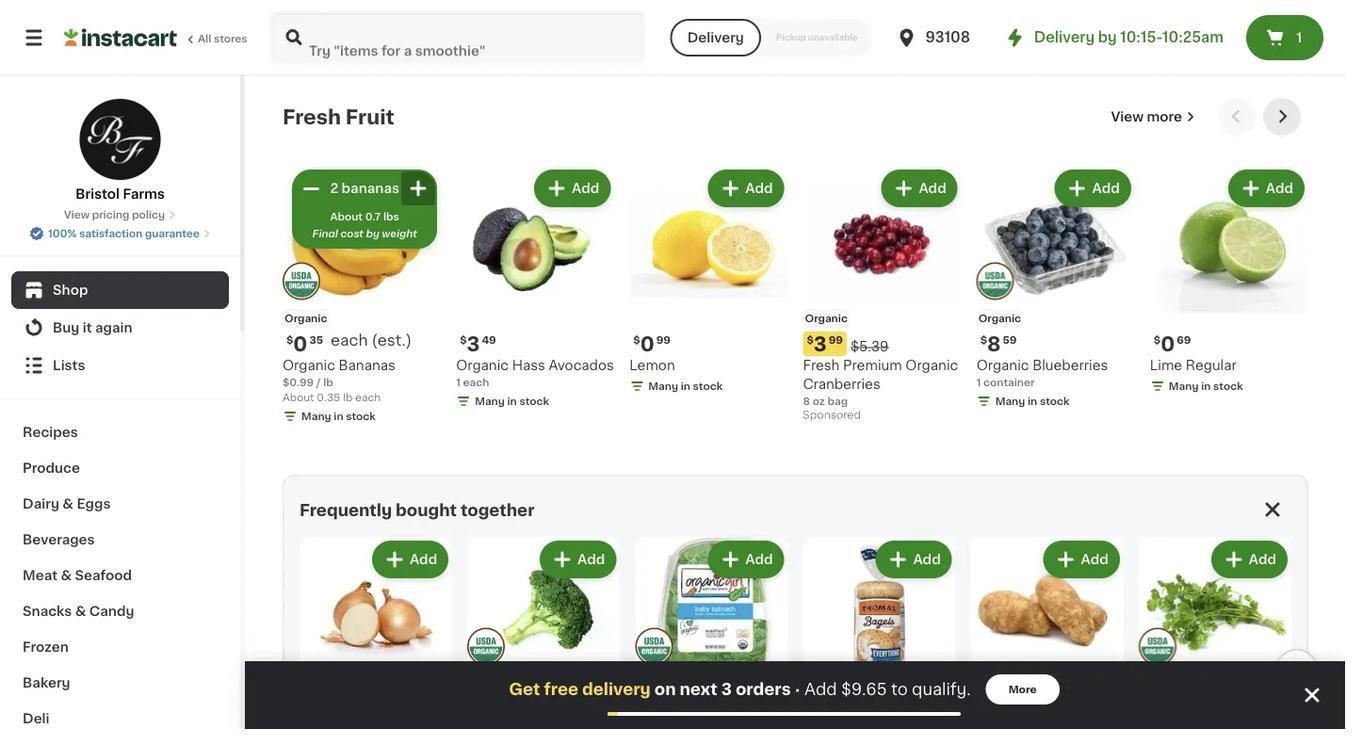 Task type: vqa. For each thing, say whether or not it's contained in the screenshot.
View pricing policy View
yes



Task type: describe. For each thing, give the bounding box(es) containing it.
$ for $ 0 35
[[287, 335, 293, 346]]

1 inside organic blueberries 1 container
[[977, 378, 982, 388]]

$ 4 39
[[639, 700, 676, 720]]

main content containing fresh fruit
[[245, 75, 1347, 730]]

99 for 0
[[657, 335, 671, 346]]

it
[[83, 321, 92, 335]]

eggs
[[77, 498, 111, 511]]

satisfaction
[[79, 229, 143, 239]]

more
[[1148, 110, 1183, 123]]

each inside 'element'
[[331, 333, 368, 348]]

organic hass avocados 1 each
[[456, 359, 614, 388]]

frequently
[[300, 503, 392, 519]]

cranberries
[[804, 378, 881, 391]]

meat & seafood link
[[11, 558, 229, 594]]

$9.65
[[842, 682, 888, 698]]

lime regular
[[1151, 359, 1237, 372]]

each inside organic hass avocados 1 each
[[463, 378, 490, 388]]

many down 0.35
[[302, 412, 331, 422]]

organic up $3.99 original price: $5.39 element
[[805, 314, 848, 324]]

bananas
[[342, 182, 400, 195]]

40
[[494, 701, 509, 711]]

93108
[[926, 31, 971, 44]]

delivery for delivery by 10:15-10:25am
[[1035, 31, 1095, 44]]

again
[[95, 321, 133, 335]]

3 for fresh premium organic cranberries
[[814, 334, 827, 354]]

$ 3 49
[[460, 334, 497, 354]]

by inside about 0.7 lbs final cost by weight
[[366, 229, 380, 239]]

many in stock down organic blueberries 1 container at the right
[[996, 396, 1070, 407]]

many down organic hass avocados 1 each
[[475, 396, 505, 407]]

oz
[[813, 396, 825, 407]]

buy
[[53, 321, 80, 335]]

bristol farms
[[76, 188, 165, 201]]

many down lime regular
[[1170, 381, 1199, 392]]

add inside treatment tracker modal dialog
[[805, 682, 838, 698]]

treatment tracker modal dialog
[[245, 662, 1347, 730]]

40 each (est.)
[[494, 699, 598, 714]]

10:25am
[[1163, 31, 1224, 44]]

bristol
[[76, 188, 120, 201]]

1 inside organic hass avocados 1 each
[[456, 378, 461, 388]]

together
[[461, 503, 535, 519]]

recipes
[[23, 426, 78, 439]]

bristol farms logo image
[[79, 98, 162, 181]]

many in stock down 0.35
[[302, 412, 376, 422]]

bought
[[396, 503, 457, 519]]

95
[[830, 701, 844, 711]]

snacks & candy link
[[11, 594, 229, 630]]

$ 0 99
[[634, 334, 671, 354]]

$ for $ 4 95
[[807, 701, 814, 711]]

$ 1 15 each (est.)
[[975, 699, 1093, 720]]

$ for $ 3 49
[[460, 335, 467, 346]]

shop
[[53, 284, 88, 297]]

candy
[[89, 605, 134, 618]]

3 inside treatment tracker modal dialog
[[722, 682, 732, 698]]

2
[[330, 182, 339, 195]]

0 for lime regular
[[1161, 334, 1176, 354]]

organic up 40 at the bottom left of page
[[470, 679, 512, 690]]

39
[[662, 701, 676, 711]]

each inside $ 1 15 each (est.)
[[1012, 699, 1049, 714]]

15
[[993, 701, 1004, 711]]

each down get
[[517, 699, 554, 714]]

$5.39
[[851, 340, 889, 354]]

/
[[316, 378, 321, 388]]

delivery by 10:15-10:25am
[[1035, 31, 1224, 44]]

produce
[[23, 462, 80, 475]]

0.35
[[317, 393, 341, 403]]

bakery
[[23, 677, 70, 690]]

100% satisfaction guarantee button
[[29, 222, 211, 241]]

0 for lemon
[[641, 334, 655, 354]]

meat
[[23, 569, 58, 582]]

product group containing each (est.)
[[468, 537, 620, 730]]

about inside organic bananas $0.99 / lb about 0.35 lb each
[[283, 393, 314, 403]]

many in stock down regular
[[1170, 381, 1244, 392]]

meat & seafood
[[23, 569, 132, 582]]

100%
[[48, 229, 77, 239]]

bag
[[828, 396, 848, 407]]

93108 button
[[896, 11, 1009, 64]]

regular
[[1186, 359, 1237, 372]]

delivery for delivery
[[688, 31, 744, 44]]

0 vertical spatial lb
[[323, 378, 333, 388]]

about 0.7 lbs final cost by weight
[[312, 212, 417, 239]]

organic up 59
[[979, 314, 1022, 324]]

2 bananas
[[330, 182, 400, 195]]

next
[[680, 682, 718, 698]]

dairy & eggs
[[23, 498, 111, 511]]

increment quantity of organic bananas image
[[407, 177, 430, 200]]

frozen
[[23, 641, 69, 654]]

service type group
[[671, 19, 873, 57]]

many down lemon
[[649, 381, 679, 392]]

(est.) inside '$0.35 each (estimated)' 'element'
[[372, 333, 412, 348]]

fresh fruit
[[283, 107, 395, 127]]

$ for $ 0 99
[[634, 335, 641, 346]]

$ 0 69
[[1154, 334, 1192, 354]]

1 vertical spatial lb
[[343, 393, 353, 403]]

69
[[1177, 335, 1192, 346]]

snacks & candy
[[23, 605, 134, 618]]

99 for 3
[[829, 335, 844, 346]]

& for snacks
[[75, 605, 86, 618]]

avocados
[[549, 359, 614, 372]]

bakery link
[[11, 665, 229, 701]]

about inside about 0.7 lbs final cost by weight
[[330, 212, 363, 222]]

blueberries
[[1033, 359, 1109, 372]]

49
[[482, 335, 497, 346]]

policy
[[132, 210, 165, 220]]

& for meat
[[61, 569, 72, 582]]

$ for $ 3 99 $5.39 fresh premium organic cranberries 8 oz bag
[[807, 335, 814, 346]]

product group containing 8
[[977, 166, 1136, 413]]

fruit
[[346, 107, 395, 127]]

organic inside organic blueberries 1 container
[[977, 359, 1030, 372]]

all
[[198, 33, 211, 44]]

deli link
[[11, 701, 229, 730]]

2 horizontal spatial item badge image
[[1139, 628, 1177, 666]]

get
[[509, 682, 540, 698]]

orders
[[736, 682, 791, 698]]

recipes link
[[11, 415, 229, 451]]

hass
[[512, 359, 546, 372]]

59
[[1003, 335, 1017, 346]]

frequently bought together
[[300, 503, 535, 519]]

item badge image for 4
[[636, 628, 673, 666]]

bananas
[[339, 359, 396, 372]]

farms
[[123, 188, 165, 201]]

organic bananas $0.99 / lb about 0.35 lb each
[[283, 359, 396, 403]]

$ for $ 1 15 each (est.)
[[975, 701, 982, 711]]

container
[[984, 378, 1035, 388]]



Task type: locate. For each thing, give the bounding box(es) containing it.
in
[[681, 381, 691, 392], [1202, 381, 1212, 392], [508, 396, 517, 407], [1028, 396, 1038, 407], [334, 412, 344, 422]]

each
[[331, 333, 368, 348], [463, 378, 490, 388], [355, 393, 381, 403], [517, 699, 554, 714], [1012, 699, 1049, 714]]

1 0 from the left
[[293, 334, 308, 354]]

0 vertical spatial item carousel region
[[283, 98, 1309, 460]]

by down 0.7 at top
[[366, 229, 380, 239]]

free
[[544, 682, 579, 698]]

0 horizontal spatial about
[[283, 393, 314, 403]]

4 left 39
[[646, 700, 660, 720]]

organic inside organic bananas $0.99 / lb about 0.35 lb each
[[283, 359, 335, 372]]

delivery button
[[671, 19, 761, 57]]

instacart logo image
[[64, 26, 177, 49]]

1 horizontal spatial 0
[[641, 334, 655, 354]]

(est.) right the 15
[[1053, 699, 1093, 714]]

$ for $ 8 59
[[981, 335, 988, 346]]

8 inside $ 3 99 $5.39 fresh premium organic cranberries 8 oz bag
[[804, 396, 811, 407]]

(est.) up bananas
[[372, 333, 412, 348]]

0 horizontal spatial 8
[[804, 396, 811, 407]]

1 horizontal spatial by
[[1099, 31, 1117, 44]]

each inside organic bananas $0.99 / lb about 0.35 lb each
[[355, 393, 381, 403]]

item badge image up on
[[636, 628, 673, 666]]

about up cost
[[330, 212, 363, 222]]

view more button
[[1104, 98, 1204, 136]]

buy it again link
[[11, 309, 229, 347]]

1 horizontal spatial view
[[1112, 110, 1144, 123]]

0.7
[[365, 212, 381, 222]]

2 4 from the left
[[646, 700, 660, 720]]

fresh left fruit
[[283, 107, 341, 127]]

item badge image
[[283, 262, 320, 300], [977, 262, 1015, 300], [1139, 628, 1177, 666]]

add
[[572, 182, 600, 195], [746, 182, 773, 195], [919, 182, 947, 195], [1093, 182, 1121, 195], [1267, 182, 1294, 195], [410, 553, 437, 566], [578, 553, 605, 566], [746, 553, 773, 566], [914, 553, 941, 566], [1082, 553, 1109, 566], [1250, 553, 1277, 566], [805, 682, 838, 698]]

$0.99
[[283, 378, 314, 388]]

more
[[1009, 685, 1038, 695]]

$ inside $ 0 99
[[634, 335, 641, 346]]

1 inside button
[[1297, 31, 1303, 44]]

2 0 from the left
[[641, 334, 655, 354]]

to
[[892, 682, 908, 698]]

4 for $ 4 39
[[646, 700, 660, 720]]

lb right 0.35
[[343, 393, 353, 403]]

0 left 35
[[293, 334, 308, 354]]

& for dairy
[[62, 498, 74, 511]]

8
[[988, 334, 1001, 354], [804, 396, 811, 407]]

view more
[[1112, 110, 1183, 123]]

organic up /
[[283, 359, 335, 372]]

many in stock down organic hass avocados 1 each
[[475, 396, 550, 407]]

1 99 from the left
[[829, 335, 844, 346]]

$4.40 each (estimated) original price: $5.13 element
[[468, 698, 620, 730]]

more button
[[986, 675, 1060, 705]]

1 horizontal spatial 8
[[988, 334, 1001, 354]]

sponsored badge image
[[804, 411, 861, 421]]

section
[[273, 475, 1319, 730]]

8 inside product group
[[988, 334, 1001, 354]]

0 horizontal spatial 4
[[646, 700, 660, 720]]

1 horizontal spatial 4
[[814, 700, 828, 720]]

many down container
[[996, 396, 1026, 407]]

4 left 95
[[814, 700, 828, 720]]

many inside product group
[[996, 396, 1026, 407]]

$ left 95
[[807, 701, 814, 711]]

4
[[814, 700, 828, 720], [646, 700, 660, 720]]

beverages link
[[11, 522, 229, 558]]

$ 8 59
[[981, 334, 1017, 354]]

(est.) inside $ 1 15 each (est.)
[[1053, 699, 1093, 714]]

0 horizontal spatial by
[[366, 229, 380, 239]]

0 horizontal spatial item badge image
[[283, 262, 320, 300]]

2 horizontal spatial (est.)
[[1053, 699, 1093, 714]]

item badge image inside product group
[[468, 628, 505, 666]]

item carousel region
[[283, 98, 1309, 460], [273, 530, 1319, 730]]

99 inside $ 3 99 $5.39 fresh premium organic cranberries 8 oz bag
[[829, 335, 844, 346]]

organic up 35
[[285, 314, 327, 324]]

shop link
[[11, 271, 229, 309]]

view inside view more popup button
[[1112, 110, 1144, 123]]

$ left the 15
[[975, 701, 982, 711]]

item badge image for organic bananas
[[283, 262, 320, 300]]

1 vertical spatial 8
[[804, 396, 811, 407]]

qualify.
[[912, 682, 971, 698]]

$ inside $ 4 39
[[639, 701, 646, 711]]

$ inside $ 4 95
[[807, 701, 814, 711]]

$3.99 original price: $5.39 element
[[804, 332, 962, 356]]

0 left the 69
[[1161, 334, 1176, 354]]

view up 100% at the top of the page
[[64, 210, 90, 220]]

1 vertical spatial fresh
[[804, 359, 840, 372]]

1 horizontal spatial delivery
[[1035, 31, 1095, 44]]

many
[[649, 381, 679, 392], [1170, 381, 1199, 392], [475, 396, 505, 407], [996, 396, 1026, 407], [302, 412, 331, 422]]

main content
[[245, 75, 1347, 730]]

$1.15 each (estimated) original price: $1.33 element
[[971, 698, 1124, 730]]

lists
[[53, 359, 85, 372]]

view pricing policy link
[[64, 207, 176, 222]]

2 vertical spatial &
[[75, 605, 86, 618]]

0 horizontal spatial 3
[[467, 334, 480, 354]]

by left the 10:15-
[[1099, 31, 1117, 44]]

Search field
[[271, 13, 644, 62]]

1 horizontal spatial item badge image
[[636, 628, 673, 666]]

$ left the 69
[[1154, 335, 1161, 346]]

0 horizontal spatial 99
[[657, 335, 671, 346]]

weight
[[382, 229, 417, 239]]

2 99 from the left
[[657, 335, 671, 346]]

1
[[1297, 31, 1303, 44], [456, 378, 461, 388], [977, 378, 982, 388], [982, 700, 991, 720]]

fresh inside $ 3 99 $5.39 fresh premium organic cranberries 8 oz bag
[[804, 359, 840, 372]]

99 inside $ 0 99
[[657, 335, 671, 346]]

99 up lemon
[[657, 335, 671, 346]]

35
[[310, 335, 323, 346]]

about
[[330, 212, 363, 222], [283, 393, 314, 403]]

1 horizontal spatial (est.)
[[558, 699, 598, 714]]

about down $0.99
[[283, 393, 314, 403]]

organic
[[285, 314, 327, 324], [805, 314, 848, 324], [979, 314, 1022, 324], [283, 359, 335, 372], [456, 359, 509, 372], [906, 359, 959, 372], [977, 359, 1030, 372], [470, 679, 512, 690], [637, 679, 680, 690]]

2 horizontal spatial 3
[[814, 334, 827, 354]]

beverages
[[23, 533, 95, 547]]

3 0 from the left
[[1161, 334, 1176, 354]]

view inside view pricing policy link
[[64, 210, 90, 220]]

4 for $ 4 95
[[814, 700, 828, 720]]

$ inside the $ 0 69
[[1154, 335, 1161, 346]]

snacks
[[23, 605, 72, 618]]

many in stock
[[649, 381, 723, 392], [1170, 381, 1244, 392], [475, 396, 550, 407], [996, 396, 1070, 407], [302, 412, 376, 422]]

•
[[795, 682, 801, 697]]

each (est.)
[[331, 333, 412, 348]]

8 left oz
[[804, 396, 811, 407]]

1 button
[[1247, 15, 1324, 60]]

$ for $ 4 39
[[639, 701, 646, 711]]

0
[[293, 334, 308, 354], [641, 334, 655, 354], [1161, 334, 1176, 354]]

99 left $5.39 at the right of the page
[[829, 335, 844, 346]]

product group containing 1
[[971, 537, 1124, 730]]

stores
[[214, 33, 248, 44]]

0 horizontal spatial lb
[[323, 378, 333, 388]]

0 vertical spatial fresh
[[283, 107, 341, 127]]

$ inside $ 0 35
[[287, 335, 293, 346]]

1 vertical spatial &
[[61, 569, 72, 582]]

premium
[[844, 359, 903, 372]]

3 right next
[[722, 682, 732, 698]]

2 horizontal spatial 0
[[1161, 334, 1176, 354]]

$ left 59
[[981, 335, 988, 346]]

0 horizontal spatial 0
[[293, 334, 308, 354]]

1 horizontal spatial 99
[[829, 335, 844, 346]]

organic up container
[[977, 359, 1030, 372]]

lemon
[[630, 359, 676, 372]]

0 up lemon
[[641, 334, 655, 354]]

final
[[312, 229, 338, 239]]

None search field
[[270, 11, 646, 64]]

3 up the cranberries in the bottom right of the page
[[814, 334, 827, 354]]

organic inside organic hass avocados 1 each
[[456, 359, 509, 372]]

section containing 4
[[273, 475, 1319, 730]]

8 left 59
[[988, 334, 1001, 354]]

(est.)
[[372, 333, 412, 348], [558, 699, 598, 714], [1053, 699, 1093, 714]]

3 left 49
[[467, 334, 480, 354]]

$ for $ 0 69
[[1154, 335, 1161, 346]]

item carousel region containing fresh fruit
[[283, 98, 1309, 460]]

$ left 39
[[639, 701, 646, 711]]

organic down $ 3 49
[[456, 359, 509, 372]]

organic blueberries 1 container
[[977, 359, 1109, 388]]

0 horizontal spatial (est.)
[[372, 333, 412, 348]]

1 horizontal spatial fresh
[[804, 359, 840, 372]]

0 vertical spatial &
[[62, 498, 74, 511]]

item badge image for organic blueberries
[[977, 262, 1015, 300]]

$ left 35
[[287, 335, 293, 346]]

decrement quantity of organic bananas image
[[300, 177, 323, 200]]

3 for 3
[[467, 334, 480, 354]]

on
[[655, 682, 676, 698]]

(est.) inside $4.40 each (estimated) original price: $5.13 element
[[558, 699, 598, 714]]

lime
[[1151, 359, 1183, 372]]

frozen link
[[11, 630, 229, 665]]

all stores
[[198, 33, 248, 44]]

delivery inside button
[[688, 31, 744, 44]]

lb right /
[[323, 378, 333, 388]]

1 inside $ 1 15 each (est.)
[[982, 700, 991, 720]]

deli
[[23, 713, 49, 726]]

item badge image for each (est.)
[[468, 628, 505, 666]]

99
[[829, 335, 844, 346], [657, 335, 671, 346]]

fresh up the cranberries in the bottom right of the page
[[804, 359, 840, 372]]

& left eggs
[[62, 498, 74, 511]]

0 vertical spatial by
[[1099, 31, 1117, 44]]

$ inside $ 1 15 each (est.)
[[975, 701, 982, 711]]

0 horizontal spatial fresh
[[283, 107, 341, 127]]

view for view more
[[1112, 110, 1144, 123]]

lbs
[[384, 212, 399, 222]]

0 horizontal spatial view
[[64, 210, 90, 220]]

0 vertical spatial 8
[[988, 334, 1001, 354]]

1 vertical spatial view
[[64, 210, 90, 220]]

dairy
[[23, 498, 59, 511]]

0 horizontal spatial delivery
[[688, 31, 744, 44]]

produce link
[[11, 451, 229, 486]]

item carousel region containing 4
[[273, 530, 1319, 730]]

each down more
[[1012, 699, 1049, 714]]

each up bananas
[[331, 333, 368, 348]]

1 horizontal spatial item badge image
[[977, 262, 1015, 300]]

$ 0 35
[[287, 334, 323, 354]]

$ left 49
[[460, 335, 467, 346]]

1 vertical spatial by
[[366, 229, 380, 239]]

product group
[[283, 166, 441, 428], [456, 166, 615, 413], [630, 166, 788, 398], [804, 166, 962, 426], [977, 166, 1136, 413], [1151, 166, 1309, 398], [300, 537, 453, 730], [468, 537, 620, 730], [636, 537, 788, 730], [804, 537, 956, 730], [971, 537, 1124, 730], [1139, 537, 1292, 730]]

1 horizontal spatial about
[[330, 212, 363, 222]]

get free delivery on next 3 orders • add $9.65 to qualify.
[[509, 682, 971, 698]]

&
[[62, 498, 74, 511], [61, 569, 72, 582], [75, 605, 86, 618]]

0 horizontal spatial item badge image
[[468, 628, 505, 666]]

view for view pricing policy
[[64, 210, 90, 220]]

0 vertical spatial about
[[330, 212, 363, 222]]

delivery
[[582, 682, 651, 698]]

1 vertical spatial about
[[283, 393, 314, 403]]

0 inside 'element'
[[293, 334, 308, 354]]

0 vertical spatial view
[[1112, 110, 1144, 123]]

organic up 39
[[637, 679, 680, 690]]

all stores link
[[64, 11, 249, 64]]

many in stock down lemon
[[649, 381, 723, 392]]

2 item badge image from the left
[[636, 628, 673, 666]]

(est.) down free
[[558, 699, 598, 714]]

seafood
[[75, 569, 132, 582]]

view
[[1112, 110, 1144, 123], [64, 210, 90, 220]]

100% satisfaction guarantee
[[48, 229, 200, 239]]

$
[[287, 335, 293, 346], [460, 335, 467, 346], [807, 335, 814, 346], [981, 335, 988, 346], [634, 335, 641, 346], [1154, 335, 1161, 346], [807, 701, 814, 711], [975, 701, 982, 711], [639, 701, 646, 711]]

view pricing policy
[[64, 210, 165, 220]]

organic down $3.99 original price: $5.39 element
[[906, 359, 959, 372]]

delivery by 10:15-10:25am link
[[1004, 26, 1224, 49]]

$4.95 original price: $6.39 element
[[804, 698, 956, 722]]

& right meat
[[61, 569, 72, 582]]

view left the more at the right top of the page
[[1112, 110, 1144, 123]]

each down bananas
[[355, 393, 381, 403]]

1 vertical spatial item carousel region
[[273, 530, 1319, 730]]

1 horizontal spatial lb
[[343, 393, 353, 403]]

each down $ 3 49
[[463, 378, 490, 388]]

$0.35 each (estimated) element
[[283, 332, 441, 356]]

$ inside $ 3 99 $5.39 fresh premium organic cranberries 8 oz bag
[[807, 335, 814, 346]]

& left candy
[[75, 605, 86, 618]]

$6.39
[[852, 706, 890, 719]]

organic inside $ 3 99 $5.39 fresh premium organic cranberries 8 oz bag
[[906, 359, 959, 372]]

item badge image
[[468, 628, 505, 666], [636, 628, 673, 666]]

$ inside $ 8 59
[[981, 335, 988, 346]]

$ 3 99 $5.39 fresh premium organic cranberries 8 oz bag
[[804, 334, 959, 407]]

$ up the cranberries in the bottom right of the page
[[807, 335, 814, 346]]

3 inside $ 3 99 $5.39 fresh premium organic cranberries 8 oz bag
[[814, 334, 827, 354]]

$ inside $ 3 49
[[460, 335, 467, 346]]

1 item badge image from the left
[[468, 628, 505, 666]]

$ 4 95
[[807, 700, 844, 720]]

bristol farms link
[[76, 98, 165, 204]]

item badge image up 40 at the bottom left of page
[[468, 628, 505, 666]]

1 4 from the left
[[814, 700, 828, 720]]

$ up lemon
[[634, 335, 641, 346]]

1 horizontal spatial 3
[[722, 682, 732, 698]]



